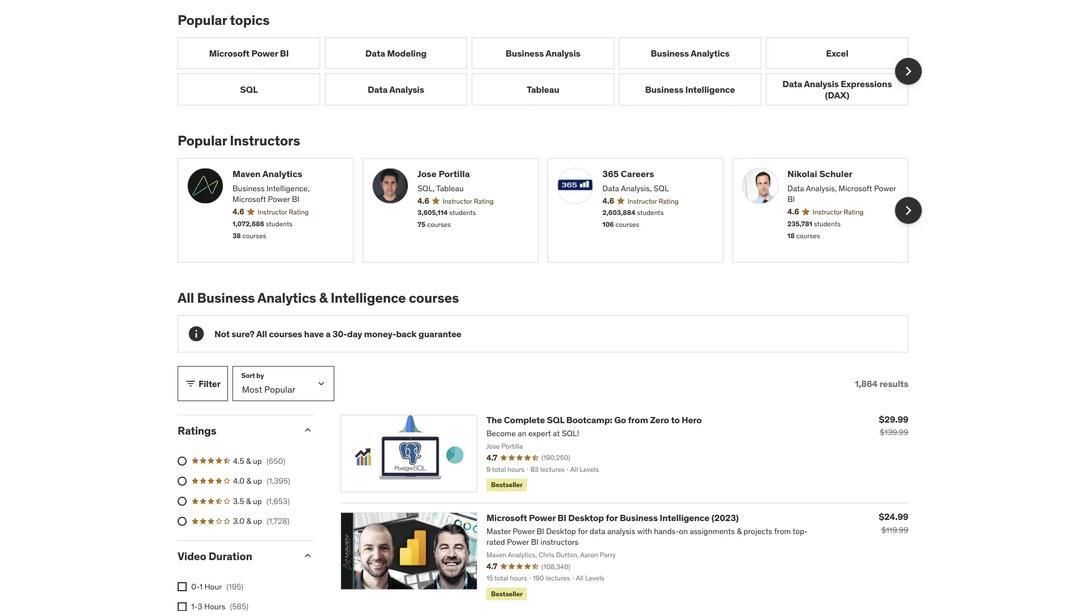 Task type: vqa. For each thing, say whether or not it's contained in the screenshot.
1
yes



Task type: describe. For each thing, give the bounding box(es) containing it.
intelligence,
[[267, 183, 310, 193]]

microsoft power bi
[[209, 47, 289, 59]]

$139.99
[[880, 427, 909, 437]]

tableau inside jose portilla sql, tableau
[[436, 183, 464, 193]]

hour
[[205, 581, 222, 592]]

data inside the 365 careers data analysis, sql
[[603, 183, 619, 193]]

microsoft inside the maven analytics business intelligence, microsoft power bi
[[233, 194, 266, 204]]

courses for 2,603,884 students 106 courses
[[616, 220, 640, 229]]

$24.99
[[879, 511, 909, 523]]

sql,
[[418, 183, 435, 193]]

business inside the maven analytics business intelligence, microsoft power bi
[[233, 183, 265, 193]]

rating for analytics
[[289, 208, 309, 216]]

analytics for business
[[691, 47, 730, 59]]

video duration
[[178, 550, 252, 563]]

carousel element for popular instructors
[[178, 158, 922, 263]]

microsoft power bi desktop for business intelligence (2023) link
[[487, 512, 739, 523]]

up for 4.0 & up
[[253, 476, 262, 486]]

back
[[396, 328, 417, 339]]

video
[[178, 550, 206, 563]]

carousel element for popular topics
[[178, 37, 922, 106]]

expressions
[[841, 78, 892, 90]]

4.6 for 365 careers
[[603, 195, 614, 206]]

3.0 & up (1,728)
[[233, 516, 290, 526]]

not sure? all courses have a 30-day money-back guarantee
[[214, 328, 462, 339]]

4.5 & up (650)
[[233, 456, 285, 466]]

data analysis
[[368, 84, 424, 95]]

4.0
[[233, 476, 245, 486]]

up for 3.5 & up
[[253, 496, 262, 506]]

sql link
[[178, 74, 320, 106]]

bi inside nikolai schuler data analysis, microsoft power bi
[[788, 194, 795, 204]]

3,605,114 students 75 courses
[[418, 208, 476, 229]]

1,864 results status
[[855, 378, 909, 389]]

18
[[788, 231, 795, 240]]

0 horizontal spatial sql
[[240, 84, 258, 95]]

business analysis link
[[472, 37, 615, 69]]

(1,728)
[[267, 516, 290, 526]]

ratings button
[[178, 424, 293, 437]]

1,864
[[855, 378, 878, 389]]

data modeling link
[[325, 37, 467, 69]]

small image
[[185, 378, 196, 389]]

up for 3.0 & up
[[253, 516, 262, 526]]

1 vertical spatial all
[[256, 328, 267, 339]]

& for 4.5 & up (650)
[[246, 456, 251, 466]]

modeling
[[387, 47, 427, 59]]

bi inside the maven analytics business intelligence, microsoft power bi
[[292, 194, 300, 204]]

3,605,114
[[418, 208, 448, 217]]

instructor for portilla
[[443, 197, 472, 205]]

3.5
[[233, 496, 244, 506]]

1,864 results
[[855, 378, 909, 389]]

business down business analytics link
[[645, 84, 684, 95]]

popular instructors element
[[178, 132, 922, 263]]

the complete sql bootcamp: go from zero to hero link
[[487, 414, 702, 426]]

(2023)
[[712, 512, 739, 523]]

courses for not sure? all courses have a 30-day money-back guarantee
[[269, 328, 302, 339]]

106
[[603, 220, 614, 229]]

data for data analysis expressions (dax)
[[783, 78, 803, 90]]

2 vertical spatial analytics
[[258, 289, 316, 306]]

analysis for data analysis
[[389, 84, 424, 95]]

maven analytics business intelligence, microsoft power bi
[[233, 168, 310, 204]]

ratings
[[178, 424, 216, 437]]

the complete sql bootcamp: go from zero to hero
[[487, 414, 702, 426]]

all business analytics & intelligence courses
[[178, 289, 459, 306]]

365 careers link
[[603, 168, 714, 180]]

up for 4.5 & up
[[253, 456, 262, 466]]

not
[[214, 328, 230, 339]]

students for portilla
[[449, 208, 476, 217]]

small image for video duration
[[302, 550, 313, 561]]

popular for popular topics
[[178, 11, 227, 28]]

bi up sql link
[[280, 47, 289, 59]]

1 vertical spatial intelligence
[[331, 289, 406, 306]]

schuler
[[820, 168, 853, 180]]

bootcamp:
[[566, 414, 613, 426]]

have
[[304, 328, 324, 339]]

intelligence inside carousel element
[[686, 84, 735, 95]]

instructors
[[230, 132, 300, 149]]

365 careers data analysis, sql
[[603, 168, 669, 193]]

maven
[[233, 168, 261, 180]]

analytics for maven
[[263, 168, 302, 180]]

tableau link
[[472, 74, 615, 106]]

excel link
[[766, 37, 909, 69]]

filter
[[199, 378, 221, 389]]

microsoft inside nikolai schuler data analysis, microsoft power bi
[[839, 183, 872, 193]]

365
[[603, 168, 619, 180]]

3.0
[[233, 516, 245, 526]]

portilla
[[439, 168, 470, 180]]

go
[[615, 414, 626, 426]]

microsoft power bi link
[[178, 37, 320, 69]]

30-
[[333, 328, 347, 339]]

1,072,686 students 38 courses
[[233, 219, 293, 240]]

4.6 for maven analytics
[[233, 207, 244, 217]]

sql inside the 365 careers data analysis, sql
[[654, 183, 669, 193]]

the
[[487, 414, 502, 426]]

2 vertical spatial sql
[[547, 414, 565, 426]]

a
[[326, 328, 331, 339]]

business analysis
[[506, 47, 581, 59]]

courses up guarantee
[[409, 289, 459, 306]]

money-
[[364, 328, 396, 339]]

4.0 & up (1,395)
[[233, 476, 290, 486]]

38
[[233, 231, 241, 240]]

hero
[[682, 414, 702, 426]]

day
[[347, 328, 362, 339]]

business up not
[[197, 289, 255, 306]]

instructor for analytics
[[258, 208, 287, 216]]

instructor rating for portilla
[[443, 197, 494, 205]]

filter button
[[178, 366, 228, 401]]

nikolai schuler link
[[788, 168, 899, 180]]

$24.99 $119.99
[[879, 511, 909, 535]]

business right for
[[620, 512, 658, 523]]



Task type: locate. For each thing, give the bounding box(es) containing it.
data down 365
[[603, 183, 619, 193]]

intelligence left (2023)
[[660, 512, 710, 523]]

xsmall image down video
[[178, 602, 187, 611]]

0 horizontal spatial all
[[178, 289, 194, 306]]

instructor rating down intelligence,
[[258, 208, 309, 216]]

duration
[[209, 550, 252, 563]]

1 up from the top
[[253, 456, 262, 466]]

business intelligence link
[[619, 74, 762, 106]]

instructor for careers
[[628, 197, 657, 205]]

data inside nikolai schuler data analysis, microsoft power bi
[[788, 183, 804, 193]]

rating for portilla
[[474, 197, 494, 205]]

microsoft
[[209, 47, 250, 59], [839, 183, 872, 193], [233, 194, 266, 204], [487, 512, 527, 523]]

data inside data analysis link
[[368, 84, 388, 95]]

(195)
[[226, 581, 243, 592]]

data left modeling
[[365, 47, 385, 59]]

analysis inside the data analysis expressions (dax)
[[804, 78, 839, 90]]

(650)
[[266, 456, 285, 466]]

4.6 up 235,781 at right top
[[788, 207, 799, 217]]

instructor up 3,605,114 students 75 courses
[[443, 197, 472, 205]]

analytics up business intelligence
[[691, 47, 730, 59]]

0 vertical spatial xsmall image
[[178, 582, 187, 591]]

1 vertical spatial carousel element
[[178, 158, 922, 263]]

excel
[[826, 47, 849, 59]]

1 horizontal spatial analysis,
[[806, 183, 837, 193]]

0 vertical spatial sql
[[240, 84, 258, 95]]

1 horizontal spatial tableau
[[527, 84, 560, 95]]

analysis, down the schuler
[[806, 183, 837, 193]]

& for 3.5 & up (1,653)
[[246, 496, 251, 506]]

data down nikolai
[[788, 183, 804, 193]]

tableau
[[527, 84, 560, 95], [436, 183, 464, 193]]

data analysis link
[[325, 74, 467, 106]]

4.6 for jose portilla
[[418, 195, 429, 206]]

business analytics
[[651, 47, 730, 59]]

careers
[[621, 168, 654, 180]]

rating for schuler
[[844, 208, 864, 216]]

small image for ratings
[[302, 424, 313, 436]]

jose
[[418, 168, 437, 180]]

business down maven
[[233, 183, 265, 193]]

bi left desktop
[[558, 512, 567, 523]]

2 popular from the top
[[178, 132, 227, 149]]

analysis, for careers
[[621, 183, 652, 193]]

instructor rating down nikolai schuler data analysis, microsoft power bi
[[813, 208, 864, 216]]

instructor rating for analytics
[[258, 208, 309, 216]]

instructor for schuler
[[813, 208, 842, 216]]

1 carousel element from the top
[[178, 37, 922, 106]]

analysis down excel link
[[804, 78, 839, 90]]

instructor rating
[[443, 197, 494, 205], [628, 197, 679, 205], [258, 208, 309, 216], [813, 208, 864, 216]]

1 vertical spatial sql
[[654, 183, 669, 193]]

popular inside popular instructors element
[[178, 132, 227, 149]]

students for careers
[[637, 208, 664, 217]]

courses for 235,781 students 18 courses
[[797, 231, 820, 240]]

carousel element containing maven analytics
[[178, 158, 922, 263]]

courses down the 2,603,884
[[616, 220, 640, 229]]

power
[[252, 47, 278, 59], [874, 183, 896, 193], [268, 194, 290, 204], [529, 512, 556, 523]]

video duration button
[[178, 550, 293, 563]]

(dax)
[[825, 89, 850, 101]]

courses down 235,781 at right top
[[797, 231, 820, 240]]

power down "nikolai schuler" link
[[874, 183, 896, 193]]

analysis, for schuler
[[806, 183, 837, 193]]

analysis inside data analysis link
[[389, 84, 424, 95]]

& for 3.0 & up (1,728)
[[246, 516, 251, 526]]

courses inside 3,605,114 students 75 courses
[[427, 220, 451, 229]]

data down data modeling link
[[368, 84, 388, 95]]

for
[[606, 512, 618, 523]]

analytics
[[691, 47, 730, 59], [263, 168, 302, 180], [258, 289, 316, 306]]

analysis,
[[621, 183, 652, 193], [806, 183, 837, 193]]

& right 3.0
[[246, 516, 251, 526]]

sql right the complete
[[547, 414, 565, 426]]

2 analysis, from the left
[[806, 183, 837, 193]]

students
[[449, 208, 476, 217], [637, 208, 664, 217], [266, 219, 293, 228], [814, 219, 841, 228]]

sql down microsoft power bi link
[[240, 84, 258, 95]]

students inside 3,605,114 students 75 courses
[[449, 208, 476, 217]]

guarantee
[[419, 328, 462, 339]]

popular
[[178, 11, 227, 28], [178, 132, 227, 149]]

sure?
[[232, 328, 255, 339]]

topics
[[230, 11, 270, 28]]

1 horizontal spatial sql
[[547, 414, 565, 426]]

microsoft power bi desktop for business intelligence (2023)
[[487, 512, 739, 523]]

2 vertical spatial intelligence
[[660, 512, 710, 523]]

sql down 365 careers link
[[654, 183, 669, 193]]

business analytics link
[[619, 37, 762, 69]]

students right 3,605,114
[[449, 208, 476, 217]]

1 vertical spatial tableau
[[436, 183, 464, 193]]

$119.99
[[882, 525, 909, 535]]

1 horizontal spatial all
[[256, 328, 267, 339]]

carousel element containing microsoft power bi
[[178, 37, 922, 106]]

2 small image from the top
[[302, 550, 313, 561]]

analysis, down careers
[[621, 183, 652, 193]]

students inside 235,781 students 18 courses
[[814, 219, 841, 228]]

popular topics
[[178, 11, 270, 28]]

jose portilla link
[[418, 168, 529, 180]]

power inside the maven analytics business intelligence, microsoft power bi
[[268, 194, 290, 204]]

carousel element
[[178, 37, 922, 106], [178, 158, 922, 263]]

$29.99 $139.99
[[879, 413, 909, 437]]

1 horizontal spatial analysis
[[546, 47, 581, 59]]

instructor up 235,781 students 18 courses
[[813, 208, 842, 216]]

0 vertical spatial popular
[[178, 11, 227, 28]]

0-1 hour (195)
[[191, 581, 243, 592]]

1 vertical spatial small image
[[302, 550, 313, 561]]

0 vertical spatial analytics
[[691, 47, 730, 59]]

2 horizontal spatial sql
[[654, 183, 669, 193]]

instructor up 2,603,884 students 106 courses
[[628, 197, 657, 205]]

$29.99
[[879, 413, 909, 425]]

0 horizontal spatial analysis,
[[621, 183, 652, 193]]

rating down jose portilla link
[[474, 197, 494, 205]]

1 analysis, from the left
[[621, 183, 652, 193]]

to
[[671, 414, 680, 426]]

instructor rating for careers
[[628, 197, 679, 205]]

courses for 1,072,686 students 38 courses
[[243, 231, 266, 240]]

popular for popular instructors
[[178, 132, 227, 149]]

bi up 235,781 at right top
[[788, 194, 795, 204]]

instructor rating for schuler
[[813, 208, 864, 216]]

data for data modeling
[[365, 47, 385, 59]]

rating for careers
[[659, 197, 679, 205]]

tableau down portilla
[[436, 183, 464, 193]]

courses for 3,605,114 students 75 courses
[[427, 220, 451, 229]]

nikolai
[[788, 168, 818, 180]]

courses down 1,072,686 at the top left
[[243, 231, 266, 240]]

power down intelligence,
[[268, 194, 290, 204]]

courses down 3,605,114
[[427, 220, 451, 229]]

& right 3.5
[[246, 496, 251, 506]]

tableau down business analysis link on the top of the page
[[527, 84, 560, 95]]

rating down nikolai schuler data analysis, microsoft power bi
[[844, 208, 864, 216]]

4.6 up 1,072,686 at the top left
[[233, 207, 244, 217]]

data analysis expressions (dax) link
[[766, 74, 909, 106]]

intelligence up money-
[[331, 289, 406, 306]]

3.5 & up (1,653)
[[233, 496, 290, 506]]

business
[[506, 47, 544, 59], [651, 47, 689, 59], [645, 84, 684, 95], [233, 183, 265, 193], [197, 289, 255, 306], [620, 512, 658, 523]]

instructor up 1,072,686 students 38 courses
[[258, 208, 287, 216]]

analysis, inside the 365 careers data analysis, sql
[[621, 183, 652, 193]]

& up "a"
[[319, 289, 328, 306]]

bi down intelligence,
[[292, 194, 300, 204]]

0 vertical spatial tableau
[[527, 84, 560, 95]]

up left (650) at bottom
[[253, 456, 262, 466]]

desktop
[[568, 512, 604, 523]]

(1,653)
[[266, 496, 290, 506]]

students for analytics
[[266, 219, 293, 228]]

up right 4.0
[[253, 476, 262, 486]]

data left (dax)
[[783, 78, 803, 90]]

&
[[319, 289, 328, 306], [246, 456, 251, 466], [246, 476, 251, 486], [246, 496, 251, 506], [246, 516, 251, 526]]

jose portilla sql, tableau
[[418, 168, 470, 193]]

analytics inside the maven analytics business intelligence, microsoft power bi
[[263, 168, 302, 180]]

xsmall image left 0-
[[178, 582, 187, 591]]

analysis up tableau link on the top of the page
[[546, 47, 581, 59]]

power inside nikolai schuler data analysis, microsoft power bi
[[874, 183, 896, 193]]

power left desktop
[[529, 512, 556, 523]]

data inside data modeling link
[[365, 47, 385, 59]]

235,781
[[788, 219, 813, 228]]

75
[[418, 220, 426, 229]]

& right 4.0
[[246, 476, 251, 486]]

4.5
[[233, 456, 244, 466]]

0 vertical spatial all
[[178, 289, 194, 306]]

analysis inside business analysis link
[[546, 47, 581, 59]]

& right 4.5
[[246, 456, 251, 466]]

0 vertical spatial carousel element
[[178, 37, 922, 106]]

instructor
[[443, 197, 472, 205], [628, 197, 657, 205], [258, 208, 287, 216], [813, 208, 842, 216]]

up
[[253, 456, 262, 466], [253, 476, 262, 486], [253, 496, 262, 506], [253, 516, 262, 526]]

2,603,884
[[603, 208, 636, 217]]

students right 235,781 at right top
[[814, 219, 841, 228]]

1 popular from the top
[[178, 11, 227, 28]]

2 up from the top
[[253, 476, 262, 486]]

intelligence
[[686, 84, 735, 95], [331, 289, 406, 306], [660, 512, 710, 523]]

1 xsmall image from the top
[[178, 582, 187, 591]]

students inside 1,072,686 students 38 courses
[[266, 219, 293, 228]]

popular instructors
[[178, 132, 300, 149]]

4.6 up the 2,603,884
[[603, 195, 614, 206]]

4.6 down sql,
[[418, 195, 429, 206]]

data inside the data analysis expressions (dax)
[[783, 78, 803, 90]]

small image
[[302, 424, 313, 436], [302, 550, 313, 561]]

microsoft inside microsoft power bi link
[[209, 47, 250, 59]]

students right the 2,603,884
[[637, 208, 664, 217]]

business up business intelligence
[[651, 47, 689, 59]]

analysis for data analysis expressions (dax)
[[804, 78, 839, 90]]

up right 3.5
[[253, 496, 262, 506]]

instructor rating up 2,603,884 students 106 courses
[[628, 197, 679, 205]]

students for schuler
[[814, 219, 841, 228]]

rating down intelligence,
[[289, 208, 309, 216]]

data analysis expressions (dax)
[[783, 78, 892, 101]]

2 horizontal spatial analysis
[[804, 78, 839, 90]]

rating down 365 careers link
[[659, 197, 679, 205]]

2 carousel element from the top
[[178, 158, 922, 263]]

maven analytics link
[[233, 168, 344, 180]]

next image
[[900, 62, 918, 80]]

0-
[[191, 581, 200, 592]]

zero
[[650, 414, 669, 426]]

data for data analysis
[[368, 84, 388, 95]]

analysis for business analysis
[[546, 47, 581, 59]]

analysis down modeling
[[389, 84, 424, 95]]

data modeling
[[365, 47, 427, 59]]

xsmall image
[[178, 582, 187, 591], [178, 602, 187, 611]]

data
[[365, 47, 385, 59], [783, 78, 803, 90], [368, 84, 388, 95], [603, 183, 619, 193], [788, 183, 804, 193]]

& for 4.0 & up (1,395)
[[246, 476, 251, 486]]

1 vertical spatial analytics
[[263, 168, 302, 180]]

students inside 2,603,884 students 106 courses
[[637, 208, 664, 217]]

1 vertical spatial popular
[[178, 132, 227, 149]]

1 vertical spatial xsmall image
[[178, 602, 187, 611]]

1,072,686
[[233, 219, 264, 228]]

intelligence down business analytics link
[[686, 84, 735, 95]]

bi
[[280, 47, 289, 59], [292, 194, 300, 204], [788, 194, 795, 204], [558, 512, 567, 523]]

0 vertical spatial small image
[[302, 424, 313, 436]]

students right 1,072,686 at the top left
[[266, 219, 293, 228]]

all
[[178, 289, 194, 306], [256, 328, 267, 339]]

instructor rating down jose portilla link
[[443, 197, 494, 205]]

courses inside 2,603,884 students 106 courses
[[616, 220, 640, 229]]

up right 3.0
[[253, 516, 262, 526]]

0 horizontal spatial analysis
[[389, 84, 424, 95]]

235,781 students 18 courses
[[788, 219, 841, 240]]

complete
[[504, 414, 545, 426]]

analysis, inside nikolai schuler data analysis, microsoft power bi
[[806, 183, 837, 193]]

analytics up have
[[258, 289, 316, 306]]

0 horizontal spatial tableau
[[436, 183, 464, 193]]

nikolai schuler data analysis, microsoft power bi
[[788, 168, 896, 204]]

0 vertical spatial intelligence
[[686, 84, 735, 95]]

1
[[200, 581, 203, 592]]

power down the "topics"
[[252, 47, 278, 59]]

courses inside 1,072,686 students 38 courses
[[243, 231, 266, 240]]

4.6 for nikolai schuler
[[788, 207, 799, 217]]

1 small image from the top
[[302, 424, 313, 436]]

4 up from the top
[[253, 516, 262, 526]]

courses inside 235,781 students 18 courses
[[797, 231, 820, 240]]

results
[[880, 378, 909, 389]]

3 up from the top
[[253, 496, 262, 506]]

business up tableau link on the top of the page
[[506, 47, 544, 59]]

(1,395)
[[267, 476, 290, 486]]

2 xsmall image from the top
[[178, 602, 187, 611]]

analytics up intelligence,
[[263, 168, 302, 180]]

next image
[[900, 201, 918, 219]]

courses left have
[[269, 328, 302, 339]]



